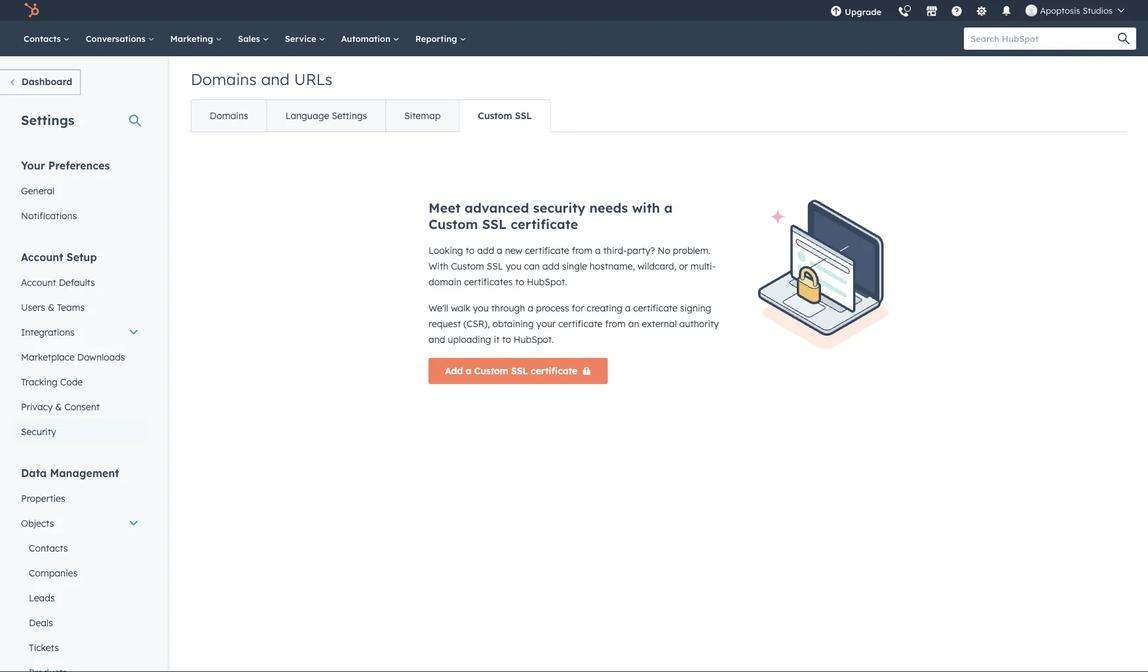 Task type: describe. For each thing, give the bounding box(es) containing it.
a left third- on the top right
[[595, 245, 601, 257]]

domains link
[[191, 100, 267, 132]]

properties
[[21, 493, 65, 505]]

navigation containing domains
[[191, 100, 551, 132]]

account defaults link
[[13, 270, 147, 295]]

looking to add a new certificate from a third-party? no problem. with custom ssl you can add single hostname, wildcard, or multi- domain certificates to hubspot.
[[429, 245, 716, 288]]

notifications link
[[13, 203, 147, 228]]

privacy
[[21, 401, 53, 413]]

& for privacy
[[55, 401, 62, 413]]

add
[[445, 366, 463, 377]]

1 vertical spatial add
[[542, 261, 560, 272]]

general link
[[13, 179, 147, 203]]

(csr),
[[463, 318, 490, 330]]

single
[[562, 261, 587, 272]]

1 vertical spatial to
[[515, 277, 524, 288]]

uploading
[[448, 334, 491, 346]]

general
[[21, 185, 55, 197]]

with
[[429, 261, 448, 272]]

wildcard,
[[638, 261, 676, 272]]

obtaining
[[492, 318, 534, 330]]

security link
[[13, 420, 147, 445]]

defaults
[[59, 277, 95, 288]]

notifications button
[[996, 0, 1018, 21]]

account setup
[[21, 251, 97, 264]]

authority
[[679, 318, 719, 330]]

with
[[632, 200, 660, 216]]

marketplaces image
[[926, 6, 938, 18]]

deals
[[29, 618, 53, 629]]

calling icon button
[[893, 1, 915, 21]]

privacy & consent
[[21, 401, 100, 413]]

properties link
[[13, 487, 147, 511]]

0 vertical spatial to
[[466, 245, 475, 257]]

security
[[21, 426, 56, 438]]

multi-
[[691, 261, 716, 272]]

new
[[505, 245, 522, 257]]

contacts inside data management element
[[29, 543, 68, 554]]

automation link
[[333, 21, 407, 56]]

looking
[[429, 245, 463, 257]]

add a custom ssl certificate
[[445, 366, 577, 377]]

language settings link
[[267, 100, 385, 132]]

ssl inside looking to add a new certificate from a third-party? no problem. with custom ssl you can add single hostname, wildcard, or multi- domain certificates to hubspot.
[[487, 261, 503, 272]]

meet
[[429, 200, 461, 216]]

custom ssl
[[478, 110, 532, 122]]

apoptosis
[[1040, 5, 1080, 16]]

can
[[524, 261, 540, 272]]

upgrade
[[845, 6, 881, 17]]

we'll walk you through a process for creating a certificate signing request (csr), obtaining your certificate from an external authority and uploading it to hubspot.
[[429, 303, 719, 346]]

deals link
[[13, 611, 147, 636]]

0 horizontal spatial and
[[261, 69, 290, 89]]

tracking code link
[[13, 370, 147, 395]]

1 horizontal spatial settings
[[332, 110, 367, 122]]

certificate inside meet advanced security needs with a custom ssl certificate
[[511, 216, 578, 233]]

from inside we'll walk you through a process for creating a certificate signing request (csr), obtaining your certificate from an external authority and uploading it to hubspot.
[[605, 318, 626, 330]]

help image
[[951, 6, 963, 18]]

through
[[491, 303, 525, 314]]

0 vertical spatial contacts
[[24, 33, 63, 44]]

party?
[[627, 245, 655, 257]]

account defaults
[[21, 277, 95, 288]]

certificate inside looking to add a new certificate from a third-party? no problem. with custom ssl you can add single hostname, wildcard, or multi- domain certificates to hubspot.
[[525, 245, 569, 257]]

notifications
[[21, 210, 77, 221]]

apoptosis studios button
[[1018, 0, 1132, 21]]

language
[[286, 110, 329, 122]]

leads link
[[13, 586, 147, 611]]

companies link
[[13, 561, 147, 586]]

search button
[[1111, 28, 1136, 50]]

your
[[536, 318, 556, 330]]

0 horizontal spatial settings
[[21, 112, 74, 128]]

teams
[[57, 302, 85, 313]]

hostname,
[[590, 261, 635, 272]]

certificate up the external
[[633, 303, 677, 314]]

users & teams
[[21, 302, 85, 313]]

sitemap
[[404, 110, 441, 122]]

consent
[[64, 401, 100, 413]]

creating
[[587, 303, 622, 314]]

integrations
[[21, 327, 75, 338]]

language settings
[[286, 110, 367, 122]]

tara schultz image
[[1026, 5, 1037, 16]]

Search HubSpot search field
[[964, 28, 1124, 50]]

conversations link
[[78, 21, 162, 56]]

0 horizontal spatial add
[[477, 245, 494, 257]]

ssl inside meet advanced security needs with a custom ssl certificate
[[482, 216, 507, 233]]

setup
[[67, 251, 97, 264]]

studios
[[1083, 5, 1113, 16]]

preferences
[[48, 159, 110, 172]]

contacts link for conversations link
[[16, 21, 78, 56]]



Task type: locate. For each thing, give the bounding box(es) containing it.
certificate down your on the top
[[531, 366, 577, 377]]

notifications image
[[1001, 6, 1013, 18]]

walk
[[451, 303, 470, 314]]

add a custom ssl certificate button
[[429, 358, 608, 385]]

leads
[[29, 593, 55, 604]]

2 vertical spatial to
[[502, 334, 511, 346]]

1 vertical spatial contacts link
[[13, 536, 147, 561]]

a right "with"
[[664, 200, 673, 216]]

a inside meet advanced security needs with a custom ssl certificate
[[664, 200, 673, 216]]

service link
[[277, 21, 333, 56]]

domains down the domains and urls
[[210, 110, 248, 122]]

tickets
[[29, 642, 59, 654]]

to inside we'll walk you through a process for creating a certificate signing request (csr), obtaining your certificate from an external authority and uploading it to hubspot.
[[502, 334, 511, 346]]

needs
[[589, 200, 628, 216]]

contacts link down hubspot link
[[16, 21, 78, 56]]

hubspot.
[[527, 277, 567, 288], [514, 334, 554, 346]]

a right add
[[466, 366, 471, 377]]

ssl inside button
[[511, 366, 528, 377]]

sales link
[[230, 21, 277, 56]]

domains for domains and urls
[[191, 69, 257, 89]]

you inside we'll walk you through a process for creating a certificate signing request (csr), obtaining your certificate from an external authority and uploading it to hubspot.
[[473, 303, 489, 314]]

domains and urls
[[191, 69, 333, 89]]

1 horizontal spatial add
[[542, 261, 560, 272]]

1 vertical spatial account
[[21, 277, 56, 288]]

a left "new"
[[497, 245, 502, 257]]

1 account from the top
[[21, 251, 63, 264]]

dashboard link
[[0, 69, 81, 95]]

menu
[[822, 0, 1132, 26]]

add left "new"
[[477, 245, 494, 257]]

domain
[[429, 277, 462, 288]]

add right the can
[[542, 261, 560, 272]]

advanced
[[465, 200, 529, 216]]

tracking code
[[21, 376, 83, 388]]

hubspot. down the can
[[527, 277, 567, 288]]

data management
[[21, 467, 119, 480]]

0 vertical spatial add
[[477, 245, 494, 257]]

ssl
[[515, 110, 532, 122], [482, 216, 507, 233], [487, 261, 503, 272], [511, 366, 528, 377]]

you inside looking to add a new certificate from a third-party? no problem. with custom ssl you can add single hostname, wildcard, or multi- domain certificates to hubspot.
[[506, 261, 521, 272]]

companies
[[29, 568, 78, 579]]

and down request
[[429, 334, 445, 346]]

0 vertical spatial account
[[21, 251, 63, 264]]

no
[[657, 245, 670, 257]]

reporting
[[415, 33, 460, 44]]

custom inside looking to add a new certificate from a third-party? no problem. with custom ssl you can add single hostname, wildcard, or multi- domain certificates to hubspot.
[[451, 261, 484, 272]]

0 horizontal spatial you
[[473, 303, 489, 314]]

tracking
[[21, 376, 58, 388]]

from
[[572, 245, 592, 257], [605, 318, 626, 330]]

account setup element
[[13, 250, 147, 445]]

apoptosis studios
[[1040, 5, 1113, 16]]

calling icon image
[[898, 7, 910, 18]]

a
[[664, 200, 673, 216], [497, 245, 502, 257], [595, 245, 601, 257], [528, 303, 533, 314], [625, 303, 631, 314], [466, 366, 471, 377]]

contacts up companies
[[29, 543, 68, 554]]

0 vertical spatial and
[[261, 69, 290, 89]]

security
[[533, 200, 585, 216]]

you up (csr),
[[473, 303, 489, 314]]

domains for domains
[[210, 110, 248, 122]]

1 vertical spatial contacts
[[29, 543, 68, 554]]

account up "account defaults"
[[21, 251, 63, 264]]

account for account defaults
[[21, 277, 56, 288]]

account for account setup
[[21, 251, 63, 264]]

process
[[536, 303, 569, 314]]

users
[[21, 302, 45, 313]]

integrations button
[[13, 320, 147, 345]]

1 vertical spatial domains
[[210, 110, 248, 122]]

request
[[429, 318, 461, 330]]

& for users
[[48, 302, 54, 313]]

objects button
[[13, 511, 147, 536]]

hubspot link
[[16, 3, 49, 18]]

and inside we'll walk you through a process for creating a certificate signing request (csr), obtaining your certificate from an external authority and uploading it to hubspot.
[[429, 334, 445, 346]]

a up an
[[625, 303, 631, 314]]

meet advanced security needs with a custom ssl certificate
[[429, 200, 673, 233]]

hubspot image
[[24, 3, 39, 18]]

1 vertical spatial you
[[473, 303, 489, 314]]

your
[[21, 159, 45, 172]]

from inside looking to add a new certificate from a third-party? no problem. with custom ssl you can add single hostname, wildcard, or multi- domain certificates to hubspot.
[[572, 245, 592, 257]]

upgrade image
[[830, 6, 842, 18]]

1 horizontal spatial &
[[55, 401, 62, 413]]

contacts down hubspot link
[[24, 33, 63, 44]]

hubspot. inside we'll walk you through a process for creating a certificate signing request (csr), obtaining your certificate from an external authority and uploading it to hubspot.
[[514, 334, 554, 346]]

certificate down "for" on the top
[[558, 318, 602, 330]]

privacy & consent link
[[13, 395, 147, 420]]

external
[[642, 318, 677, 330]]

urls
[[294, 69, 333, 89]]

0 vertical spatial &
[[48, 302, 54, 313]]

settings
[[332, 110, 367, 122], [21, 112, 74, 128]]

certificates
[[464, 277, 513, 288]]

help button
[[946, 0, 968, 21]]

0 horizontal spatial from
[[572, 245, 592, 257]]

data
[[21, 467, 47, 480]]

1 vertical spatial hubspot.
[[514, 334, 554, 346]]

2 account from the top
[[21, 277, 56, 288]]

0 horizontal spatial &
[[48, 302, 54, 313]]

data management element
[[13, 466, 147, 673]]

you down "new"
[[506, 261, 521, 272]]

a inside add a custom ssl certificate button
[[466, 366, 471, 377]]

menu containing apoptosis studios
[[822, 0, 1132, 26]]

an
[[628, 318, 639, 330]]

custom
[[478, 110, 512, 122], [429, 216, 478, 233], [451, 261, 484, 272], [474, 366, 508, 377]]

contacts link for the companies link in the bottom of the page
[[13, 536, 147, 561]]

certificate up the can
[[525, 245, 569, 257]]

settings down dashboard
[[21, 112, 74, 128]]

users & teams link
[[13, 295, 147, 320]]

we'll
[[429, 303, 448, 314]]

marketplaces button
[[918, 0, 946, 21]]

reporting link
[[407, 21, 474, 56]]

or
[[679, 261, 688, 272]]

1 horizontal spatial to
[[502, 334, 511, 346]]

third-
[[603, 245, 627, 257]]

for
[[572, 303, 584, 314]]

a left process
[[528, 303, 533, 314]]

search image
[[1118, 33, 1130, 45]]

marketplace downloads link
[[13, 345, 147, 370]]

automation
[[341, 33, 393, 44]]

certificate inside button
[[531, 366, 577, 377]]

contacts link up companies
[[13, 536, 147, 561]]

to down the can
[[515, 277, 524, 288]]

tickets link
[[13, 636, 147, 661]]

your preferences element
[[13, 158, 147, 228]]

settings right language
[[332, 110, 367, 122]]

0 vertical spatial from
[[572, 245, 592, 257]]

settings image
[[976, 6, 988, 18]]

1 vertical spatial and
[[429, 334, 445, 346]]

& right privacy in the left bottom of the page
[[55, 401, 62, 413]]

account up the users
[[21, 277, 56, 288]]

settings link
[[968, 0, 996, 21]]

to right looking
[[466, 245, 475, 257]]

your preferences
[[21, 159, 110, 172]]

certificate up "new"
[[511, 216, 578, 233]]

0 vertical spatial hubspot.
[[527, 277, 567, 288]]

navigation
[[191, 100, 551, 132]]

1 horizontal spatial and
[[429, 334, 445, 346]]

hubspot. inside looking to add a new certificate from a third-party? no problem. with custom ssl you can add single hostname, wildcard, or multi- domain certificates to hubspot.
[[527, 277, 567, 288]]

add
[[477, 245, 494, 257], [542, 261, 560, 272]]

account
[[21, 251, 63, 264], [21, 277, 56, 288]]

0 horizontal spatial to
[[466, 245, 475, 257]]

downloads
[[77, 352, 125, 363]]

marketing link
[[162, 21, 230, 56]]

from up single
[[572, 245, 592, 257]]

0 vertical spatial domains
[[191, 69, 257, 89]]

&
[[48, 302, 54, 313], [55, 401, 62, 413]]

objects
[[21, 518, 54, 529]]

0 vertical spatial contacts link
[[16, 21, 78, 56]]

and left urls
[[261, 69, 290, 89]]

domains up domains link
[[191, 69, 257, 89]]

1 vertical spatial &
[[55, 401, 62, 413]]

hubspot. down your on the top
[[514, 334, 554, 346]]

1 vertical spatial from
[[605, 318, 626, 330]]

& right the users
[[48, 302, 54, 313]]

marketing
[[170, 33, 216, 44]]

custom inside meet advanced security needs with a custom ssl certificate
[[429, 216, 478, 233]]

custom ssl link
[[459, 100, 550, 132]]

conversations
[[86, 33, 148, 44]]

to right it
[[502, 334, 511, 346]]

marketplace downloads
[[21, 352, 125, 363]]

service
[[285, 33, 319, 44]]

contacts
[[24, 33, 63, 44], [29, 543, 68, 554]]

problem.
[[673, 245, 711, 257]]

1 horizontal spatial from
[[605, 318, 626, 330]]

management
[[50, 467, 119, 480]]

from left an
[[605, 318, 626, 330]]

1 horizontal spatial you
[[506, 261, 521, 272]]

2 horizontal spatial to
[[515, 277, 524, 288]]

custom inside button
[[474, 366, 508, 377]]

sales
[[238, 33, 263, 44]]

contacts link
[[16, 21, 78, 56], [13, 536, 147, 561]]

you
[[506, 261, 521, 272], [473, 303, 489, 314]]

0 vertical spatial you
[[506, 261, 521, 272]]



Task type: vqa. For each thing, say whether or not it's contained in the screenshot.
the Follow up with an email
no



